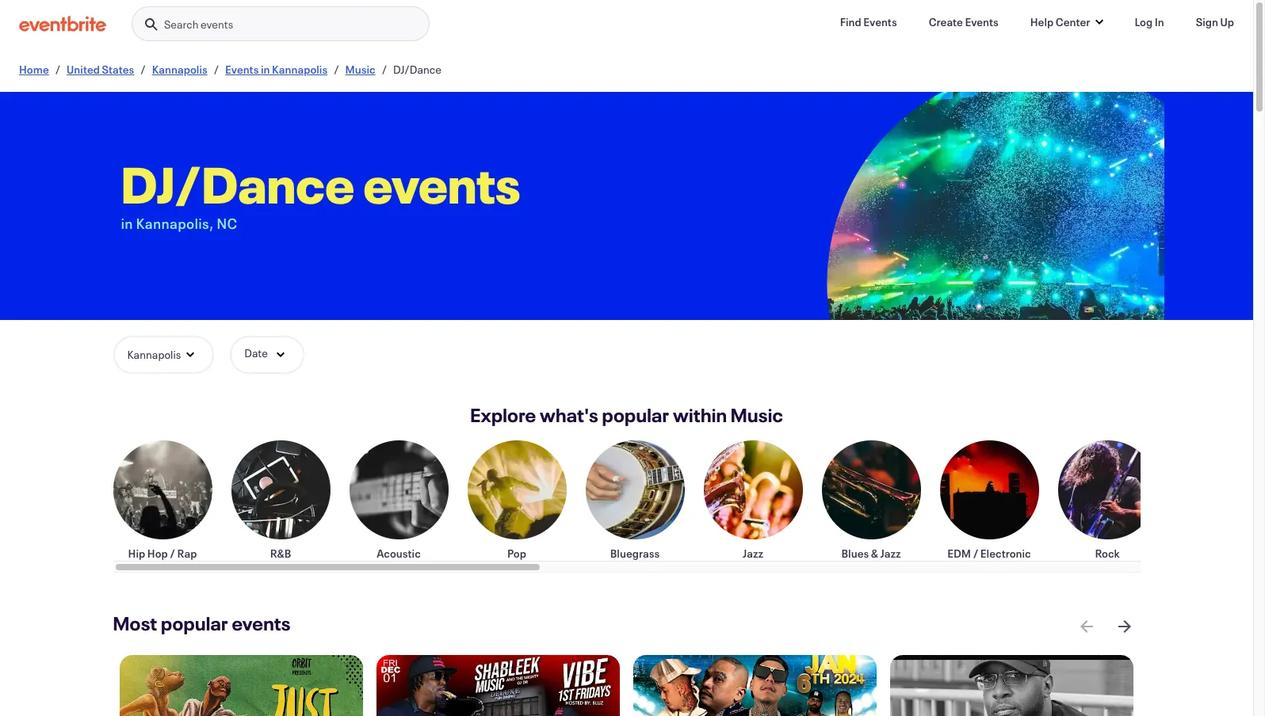 Task type: vqa. For each thing, say whether or not it's contained in the screenshot.
No, thanks BUTTON at the left bottom
no



Task type: describe. For each thing, give the bounding box(es) containing it.
edm / electronic
[[948, 546, 1031, 561]]

[object object] image
[[822, 92, 1165, 366]]

united
[[67, 62, 100, 77]]

kannapolis inside kannapolis button
[[127, 347, 181, 362]]

dj/dance events in kannapolis, nc
[[121, 151, 521, 233]]

explore what's popular within music
[[470, 403, 784, 428]]

rock
[[1095, 546, 1120, 561]]

blues & jazz
[[842, 546, 901, 561]]

kannapolis button
[[113, 336, 214, 374]]

events for dj/dance
[[364, 151, 521, 217]]

within
[[673, 403, 727, 428]]

/ right home
[[55, 62, 60, 77]]

pop
[[508, 546, 527, 561]]

r&b
[[270, 546, 291, 561]]

search events
[[164, 17, 233, 32]]

events for search
[[201, 17, 233, 32]]

kannapolis link
[[152, 62, 208, 77]]

what's
[[540, 403, 599, 428]]

/ right edm
[[974, 546, 979, 561]]

acoustic
[[377, 546, 421, 561]]

in inside dj/dance events in kannapolis, nc
[[121, 214, 133, 233]]

most popular events
[[113, 611, 291, 637]]

log
[[1135, 14, 1153, 29]]

up
[[1221, 14, 1235, 29]]

r&b link
[[231, 441, 330, 561]]

bluegrass
[[610, 546, 660, 561]]

/ left rap
[[170, 546, 175, 561]]

hip hop / rap
[[128, 546, 197, 561]]

blues
[[842, 546, 869, 561]]

acoustic link
[[349, 441, 448, 561]]

find
[[840, 14, 862, 29]]

blues & jazz link
[[822, 441, 921, 561]]

/ left the music link
[[334, 62, 339, 77]]

&
[[871, 546, 879, 561]]

0 vertical spatial popular
[[602, 403, 670, 428]]

1 jazz from the left
[[743, 546, 764, 561]]

create events link
[[916, 6, 1012, 38]]

dj/dance inside dj/dance events in kannapolis, nc
[[121, 151, 355, 217]]

2 jazz from the left
[[881, 546, 901, 561]]

arrow right chunky_svg image
[[1115, 618, 1134, 637]]

help center
[[1031, 14, 1091, 29]]

create events
[[929, 14, 999, 29]]

arrow left chunky_svg image
[[1077, 618, 1096, 637]]

0 horizontal spatial events
[[225, 62, 259, 77]]

search
[[164, 17, 199, 32]]

united states link
[[67, 62, 134, 77]]



Task type: locate. For each thing, give the bounding box(es) containing it.
sign
[[1196, 14, 1219, 29]]

1 horizontal spatial popular
[[602, 403, 670, 428]]

date button
[[230, 336, 304, 374]]

2 horizontal spatial events
[[965, 14, 999, 29]]

home
[[19, 62, 49, 77]]

0 horizontal spatial dj/dance
[[121, 151, 355, 217]]

in
[[1155, 14, 1165, 29]]

hop
[[147, 546, 168, 561]]

log in
[[1135, 14, 1165, 29]]

explore
[[470, 403, 536, 428]]

sign up
[[1196, 14, 1235, 29]]

/ right the music link
[[382, 62, 387, 77]]

hip
[[128, 546, 145, 561]]

popular left "within" at the right
[[602, 403, 670, 428]]

popular
[[602, 403, 670, 428], [161, 611, 228, 637]]

kannapolis
[[152, 62, 208, 77], [272, 62, 328, 77], [127, 347, 181, 362]]

events for find events
[[864, 14, 897, 29]]

0 vertical spatial music
[[345, 62, 376, 77]]

home link
[[19, 62, 49, 77]]

rap
[[177, 546, 197, 561]]

events right the create
[[965, 14, 999, 29]]

in down search events button
[[261, 62, 270, 77]]

popular right most at the left
[[161, 611, 228, 637]]

log in link
[[1122, 6, 1177, 38]]

pop link
[[467, 441, 567, 561]]

events
[[864, 14, 897, 29], [965, 14, 999, 29], [225, 62, 259, 77]]

1 horizontal spatial jazz
[[881, 546, 901, 561]]

hip hop / rap link
[[113, 441, 212, 561]]

events down search events button
[[225, 62, 259, 77]]

1 horizontal spatial in
[[261, 62, 270, 77]]

in left kannapolis,
[[121, 214, 133, 233]]

1 horizontal spatial dj/dance
[[393, 62, 442, 77]]

0 horizontal spatial jazz
[[743, 546, 764, 561]]

in
[[261, 62, 270, 77], [121, 214, 133, 233]]

1 vertical spatial dj/dance
[[121, 151, 355, 217]]

1 vertical spatial events
[[364, 151, 521, 217]]

/
[[55, 62, 60, 77], [141, 62, 146, 77], [214, 62, 219, 77], [334, 62, 339, 77], [382, 62, 387, 77], [170, 546, 175, 561], [974, 546, 979, 561]]

0 horizontal spatial in
[[121, 214, 133, 233]]

0 vertical spatial in
[[261, 62, 270, 77]]

1 vertical spatial music
[[731, 403, 784, 428]]

electronic
[[981, 546, 1031, 561]]

rock link
[[1058, 441, 1157, 561]]

most
[[113, 611, 157, 637]]

kannapolis,
[[136, 214, 214, 233]]

create
[[929, 14, 963, 29]]

edm
[[948, 546, 971, 561]]

find events link
[[828, 6, 910, 38]]

states
[[102, 62, 134, 77]]

music link
[[345, 62, 376, 77]]

0 vertical spatial events
[[201, 17, 233, 32]]

dj/dance
[[393, 62, 442, 77], [121, 151, 355, 217]]

1 vertical spatial popular
[[161, 611, 228, 637]]

help
[[1031, 14, 1054, 29]]

events
[[201, 17, 233, 32], [364, 151, 521, 217], [232, 611, 291, 637]]

0 horizontal spatial popular
[[161, 611, 228, 637]]

edm / electronic link
[[940, 441, 1039, 561]]

1 horizontal spatial events
[[864, 14, 897, 29]]

home / united states / kannapolis / events in kannapolis / music / dj/dance
[[19, 62, 442, 77]]

events for create events
[[965, 14, 999, 29]]

find events
[[840, 14, 897, 29]]

search events button
[[132, 6, 430, 42]]

/ right states
[[141, 62, 146, 77]]

events right find
[[864, 14, 897, 29]]

jazz link
[[704, 441, 803, 561]]

events inside button
[[201, 17, 233, 32]]

0 vertical spatial dj/dance
[[393, 62, 442, 77]]

1 vertical spatial in
[[121, 214, 133, 233]]

music
[[345, 62, 376, 77], [731, 403, 784, 428]]

0 horizontal spatial music
[[345, 62, 376, 77]]

eventbrite image
[[19, 16, 106, 32]]

sign up link
[[1184, 6, 1247, 38]]

nc
[[217, 214, 238, 233]]

1 horizontal spatial music
[[731, 403, 784, 428]]

/ right kannapolis 'link'
[[214, 62, 219, 77]]

center
[[1056, 14, 1091, 29]]

bluegrass link
[[586, 441, 685, 561]]

jazz
[[743, 546, 764, 561], [881, 546, 901, 561]]

2 vertical spatial events
[[232, 611, 291, 637]]

date
[[244, 346, 268, 361]]

events in kannapolis link
[[225, 62, 328, 77]]

events inside dj/dance events in kannapolis, nc
[[364, 151, 521, 217]]



